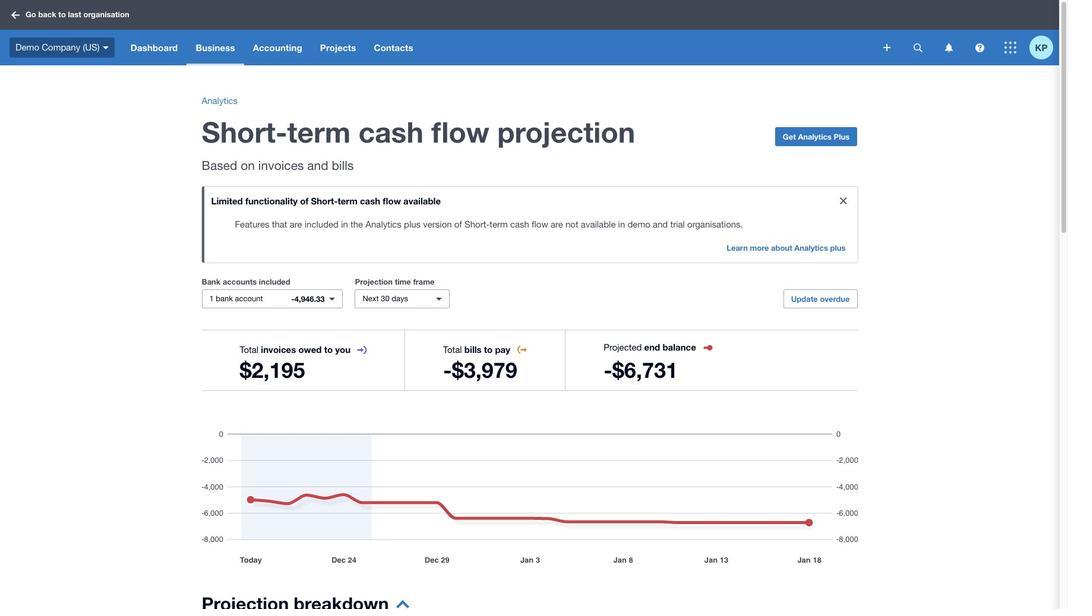 Task type: locate. For each thing, give the bounding box(es) containing it.
about
[[771, 243, 792, 253]]

accounts
[[223, 277, 257, 286]]

pay
[[495, 344, 510, 355]]

projects
[[320, 42, 356, 53]]

total for $3,979
[[443, 345, 462, 355]]

flow
[[431, 115, 490, 149], [383, 195, 401, 206], [532, 219, 548, 229]]

$3,979
[[452, 357, 517, 383]]

get
[[783, 132, 796, 141]]

are right 'that'
[[290, 219, 302, 229]]

to inside banner
[[58, 10, 66, 19]]

short- up on
[[202, 115, 287, 149]]

plus down close icon
[[830, 243, 846, 253]]

0 horizontal spatial to
[[58, 10, 66, 19]]

1 total from the left
[[240, 345, 259, 355]]

0 horizontal spatial included
[[259, 277, 290, 286]]

learn more about analytics plus link
[[720, 239, 853, 258]]

included down limited functionality of short-term cash flow available
[[305, 219, 339, 229]]

update overdue button
[[784, 289, 858, 308]]

to left pay
[[484, 344, 493, 355]]

of right version
[[454, 219, 462, 229]]

4,946.33
[[295, 294, 325, 304]]

0 vertical spatial bills
[[332, 158, 354, 172]]

total inside total bills to pay -$3,979
[[443, 345, 462, 355]]

1 horizontal spatial -
[[443, 357, 452, 383]]

included up account
[[259, 277, 290, 286]]

0 horizontal spatial plus
[[404, 219, 421, 229]]

limited functionality of short-term cash flow available
[[211, 195, 441, 206]]

based on invoices and bills
[[202, 158, 354, 172]]

are left the not
[[551, 219, 563, 229]]

total up $3,979
[[443, 345, 462, 355]]

last
[[68, 10, 81, 19]]

0 horizontal spatial -
[[291, 294, 295, 304]]

svg image inside demo company (us) popup button
[[103, 46, 109, 49]]

1 vertical spatial bills
[[465, 344, 482, 355]]

1 vertical spatial term
[[338, 195, 358, 206]]

1 vertical spatial short-
[[311, 195, 338, 206]]

1 horizontal spatial and
[[653, 219, 668, 229]]

1 vertical spatial plus
[[830, 243, 846, 253]]

company
[[42, 42, 80, 52]]

0 horizontal spatial in
[[341, 219, 348, 229]]

kp button
[[1030, 30, 1059, 65]]

1 horizontal spatial in
[[618, 219, 625, 229]]

bank accounts included
[[202, 277, 290, 286]]

0 horizontal spatial available
[[403, 195, 441, 206]]

2 total from the left
[[443, 345, 462, 355]]

trial
[[670, 219, 685, 229]]

projected
[[604, 342, 642, 352]]

and up limited functionality of short-term cash flow available
[[307, 158, 328, 172]]

0 vertical spatial invoices
[[258, 158, 304, 172]]

kp
[[1035, 42, 1048, 53]]

dashboard
[[131, 42, 178, 53]]

the
[[351, 219, 363, 229]]

1 vertical spatial and
[[653, 219, 668, 229]]

1 vertical spatial invoices
[[261, 344, 296, 355]]

learn more about analytics plus
[[727, 243, 846, 253]]

1 in from the left
[[341, 219, 348, 229]]

2 vertical spatial cash
[[510, 219, 529, 229]]

1 vertical spatial flow
[[383, 195, 401, 206]]

1 horizontal spatial of
[[454, 219, 462, 229]]

1 horizontal spatial bills
[[465, 344, 482, 355]]

analytics right the get
[[798, 132, 832, 141]]

0 horizontal spatial short-
[[202, 115, 287, 149]]

total
[[240, 345, 259, 355], [443, 345, 462, 355]]

1 vertical spatial available
[[581, 219, 616, 229]]

available
[[403, 195, 441, 206], [581, 219, 616, 229]]

1 vertical spatial cash
[[360, 195, 380, 206]]

next 30 days button
[[355, 289, 450, 308]]

short-
[[202, 115, 287, 149], [311, 195, 338, 206], [465, 219, 490, 229]]

0 horizontal spatial are
[[290, 219, 302, 229]]

close image
[[832, 189, 855, 213]]

learn
[[727, 243, 748, 253]]

0 vertical spatial available
[[403, 195, 441, 206]]

bills
[[332, 158, 354, 172], [465, 344, 482, 355]]

short- right version
[[465, 219, 490, 229]]

- for -$6,731
[[604, 357, 612, 383]]

invoices right on
[[258, 158, 304, 172]]

to inside total bills to pay -$3,979
[[484, 344, 493, 355]]

total up $2,195
[[240, 345, 259, 355]]

of right functionality
[[300, 195, 309, 206]]

1 are from the left
[[290, 219, 302, 229]]

of
[[300, 195, 309, 206], [454, 219, 462, 229]]

30
[[381, 294, 390, 303]]

accounting
[[253, 42, 302, 53]]

2 horizontal spatial flow
[[532, 219, 548, 229]]

in left the
[[341, 219, 348, 229]]

analytics down business
[[202, 96, 238, 106]]

1 vertical spatial included
[[259, 277, 290, 286]]

2 vertical spatial short-
[[465, 219, 490, 229]]

1 horizontal spatial included
[[305, 219, 339, 229]]

0 horizontal spatial svg image
[[103, 46, 109, 49]]

to
[[58, 10, 66, 19], [324, 344, 333, 355], [484, 344, 493, 355]]

available right the not
[[581, 219, 616, 229]]

- inside total bills to pay -$3,979
[[443, 357, 452, 383]]

included
[[305, 219, 339, 229], [259, 277, 290, 286]]

to left last
[[58, 10, 66, 19]]

banner
[[0, 0, 1059, 65]]

analytics
[[202, 96, 238, 106], [798, 132, 832, 141], [366, 219, 402, 229], [795, 243, 828, 253]]

1 horizontal spatial to
[[324, 344, 333, 355]]

0 vertical spatial plus
[[404, 219, 421, 229]]

update overdue
[[791, 294, 850, 304]]

plus left version
[[404, 219, 421, 229]]

not
[[566, 219, 579, 229]]

1 horizontal spatial flow
[[431, 115, 490, 149]]

available up version
[[403, 195, 441, 206]]

demo company (us) button
[[0, 30, 122, 65]]

bills up $3,979
[[465, 344, 482, 355]]

limited functionality of short-term cash flow available status
[[202, 187, 858, 263]]

0 horizontal spatial bills
[[332, 158, 354, 172]]

total inside total invoices owed to you $2,195
[[240, 345, 259, 355]]

you
[[335, 344, 351, 355]]

0 horizontal spatial total
[[240, 345, 259, 355]]

bills up limited functionality of short-term cash flow available
[[332, 158, 354, 172]]

-
[[291, 294, 295, 304], [443, 357, 452, 383], [604, 357, 612, 383]]

0 vertical spatial included
[[305, 219, 339, 229]]

accounting button
[[244, 30, 311, 65]]

1 horizontal spatial total
[[443, 345, 462, 355]]

svg image inside the go back to last organisation link
[[11, 11, 20, 19]]

cash
[[359, 115, 424, 149], [360, 195, 380, 206], [510, 219, 529, 229]]

0 horizontal spatial of
[[300, 195, 309, 206]]

svg image
[[914, 43, 922, 52], [103, 46, 109, 49]]

1 horizontal spatial available
[[581, 219, 616, 229]]

functionality
[[245, 195, 298, 206]]

based
[[202, 158, 237, 172]]

contacts button
[[365, 30, 422, 65]]

invoices
[[258, 158, 304, 172], [261, 344, 296, 355]]

to inside total invoices owed to you $2,195
[[324, 344, 333, 355]]

svg image
[[11, 11, 20, 19], [1005, 42, 1017, 53], [945, 43, 953, 52], [975, 43, 984, 52], [884, 44, 891, 51]]

on
[[241, 158, 255, 172]]

0 horizontal spatial and
[[307, 158, 328, 172]]

0 horizontal spatial flow
[[383, 195, 401, 206]]

term
[[287, 115, 351, 149], [338, 195, 358, 206], [490, 219, 508, 229]]

and inside limited functionality of short-term cash flow available status
[[653, 219, 668, 229]]

in left demo
[[618, 219, 625, 229]]

to left you
[[324, 344, 333, 355]]

invoices up $2,195
[[261, 344, 296, 355]]

in
[[341, 219, 348, 229], [618, 219, 625, 229]]

2 horizontal spatial -
[[604, 357, 612, 383]]

more
[[750, 243, 769, 253]]

and left trial at top
[[653, 219, 668, 229]]

back
[[38, 10, 56, 19]]

frame
[[413, 277, 435, 286]]

2 horizontal spatial to
[[484, 344, 493, 355]]

included inside limited functionality of short-term cash flow available status
[[305, 219, 339, 229]]

1 horizontal spatial are
[[551, 219, 563, 229]]

and
[[307, 158, 328, 172], [653, 219, 668, 229]]

plus
[[404, 219, 421, 229], [830, 243, 846, 253]]

analytics link
[[202, 96, 238, 106]]

end
[[644, 342, 660, 352]]

projected end balance
[[604, 342, 696, 352]]

plus
[[834, 132, 850, 141]]

short- right functionality
[[311, 195, 338, 206]]



Task type: describe. For each thing, give the bounding box(es) containing it.
projects button
[[311, 30, 365, 65]]

analytics inside button
[[798, 132, 832, 141]]

2 vertical spatial flow
[[532, 219, 548, 229]]

total for $2,195
[[240, 345, 259, 355]]

- for -4,946.33
[[291, 294, 295, 304]]

projection
[[355, 277, 393, 286]]

1
[[209, 294, 214, 303]]

2 are from the left
[[551, 219, 563, 229]]

total invoices owed to you $2,195
[[240, 344, 351, 383]]

contacts
[[374, 42, 413, 53]]

invoices inside total invoices owed to you $2,195
[[261, 344, 296, 355]]

business button
[[187, 30, 244, 65]]

version
[[423, 219, 452, 229]]

time
[[395, 277, 411, 286]]

total bills to pay -$3,979
[[443, 344, 517, 383]]

analytics right about
[[795, 243, 828, 253]]

$2,195
[[240, 357, 305, 383]]

update
[[791, 294, 818, 304]]

0 vertical spatial short-
[[202, 115, 287, 149]]

organisations.
[[687, 219, 743, 229]]

0 vertical spatial and
[[307, 158, 328, 172]]

get analytics plus button
[[775, 127, 858, 146]]

banner containing kp
[[0, 0, 1059, 65]]

demo
[[15, 42, 39, 52]]

go back to last organisation
[[26, 10, 129, 19]]

owed
[[298, 344, 322, 355]]

0 vertical spatial term
[[287, 115, 351, 149]]

features
[[235, 219, 269, 229]]

2 vertical spatial term
[[490, 219, 508, 229]]

(us)
[[83, 42, 100, 52]]

dashboard link
[[122, 30, 187, 65]]

analytics right the
[[366, 219, 402, 229]]

business
[[196, 42, 235, 53]]

-4,946.33
[[291, 294, 325, 304]]

go
[[26, 10, 36, 19]]

organisation
[[83, 10, 129, 19]]

projection time frame
[[355, 277, 435, 286]]

account
[[235, 294, 263, 303]]

0 vertical spatial flow
[[431, 115, 490, 149]]

bills inside total bills to pay -$3,979
[[465, 344, 482, 355]]

features that are included in the analytics plus version of short-term cash flow are not available in demo and trial organisations.
[[235, 219, 743, 229]]

to for organisation
[[58, 10, 66, 19]]

1 bank account
[[209, 294, 263, 303]]

balance
[[663, 342, 696, 352]]

bank
[[216, 294, 233, 303]]

0 vertical spatial cash
[[359, 115, 424, 149]]

that
[[272, 219, 287, 229]]

projection
[[497, 115, 635, 149]]

1 horizontal spatial plus
[[830, 243, 846, 253]]

2 horizontal spatial short-
[[465, 219, 490, 229]]

demo company (us)
[[15, 42, 100, 52]]

next 30 days
[[363, 294, 408, 303]]

0 vertical spatial of
[[300, 195, 309, 206]]

demo
[[628, 219, 650, 229]]

get analytics plus
[[783, 132, 850, 141]]

next
[[363, 294, 379, 303]]

go back to last organisation link
[[7, 4, 136, 25]]

to for -
[[484, 344, 493, 355]]

-$6,731
[[604, 357, 678, 383]]

1 horizontal spatial svg image
[[914, 43, 922, 52]]

2 in from the left
[[618, 219, 625, 229]]

1 horizontal spatial short-
[[311, 195, 338, 206]]

short-term cash flow projection
[[202, 115, 635, 149]]

bank
[[202, 277, 221, 286]]

$6,731
[[612, 357, 678, 383]]

limited
[[211, 195, 243, 206]]

overdue
[[820, 294, 850, 304]]

days
[[392, 294, 408, 303]]

1 vertical spatial of
[[454, 219, 462, 229]]



Task type: vqa. For each thing, say whether or not it's contained in the screenshot.
More add line options... image
no



